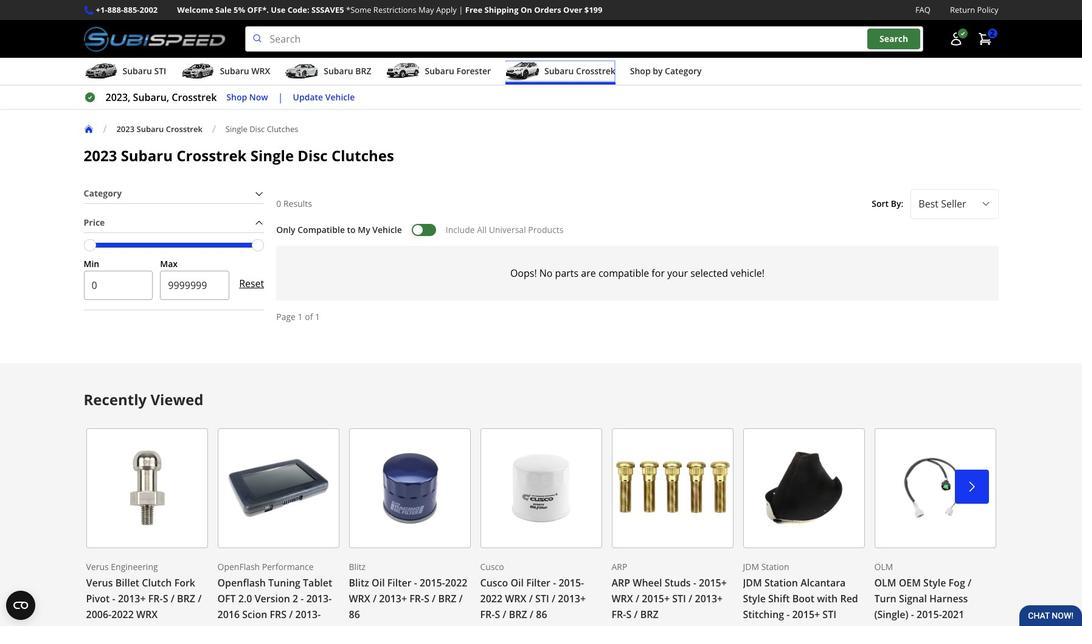 Task type: describe. For each thing, give the bounding box(es) containing it.
signal
[[899, 592, 927, 606]]

subaru wrx
[[220, 65, 270, 77]]

subaru for subaru sti
[[123, 65, 152, 77]]

shop by category
[[630, 65, 702, 77]]

crosstrek inside dropdown button
[[576, 65, 616, 77]]

2 jdm from the top
[[743, 576, 762, 590]]

a subaru wrx thumbnail image image
[[181, 62, 215, 80]]

subaru crosstrek
[[545, 65, 616, 77]]

over
[[563, 4, 583, 15]]

wrx inside blitz blitz oil filter - 2015-2022 wrx / 2013+ fr-s / brz / 86
[[349, 592, 370, 606]]

2 button
[[972, 27, 999, 51]]

+1-888-885-2002 link
[[96, 4, 158, 17]]

faq link
[[916, 4, 931, 17]]

by
[[653, 65, 663, 77]]

reset button
[[239, 269, 264, 299]]

subaru sti
[[123, 65, 166, 77]]

openflash performance openflash tuning tablet oft 2.0 version 2 - 2013- 2016 scion frs / 2013- 2022 subaru brz / toy
[[218, 561, 338, 626]]

arp arp wheel studs - 2015+ wrx / 2015+ sti / 2013+ fr-s / brz
[[612, 561, 727, 622]]

shift
[[769, 592, 790, 606]]

boot
[[793, 592, 815, 606]]

performance
[[262, 561, 314, 572]]

for
[[652, 266, 665, 280]]

return policy
[[950, 4, 999, 15]]

2006-
[[86, 608, 112, 622]]

vera0068a verus billet clutch fork pivot - 2015-2018 wrx / 2013+ fr-s / brz / 86, image
[[86, 428, 208, 548]]

s inside blitz blitz oil filter - 2015-2022 wrx / 2013+ fr-s / brz / 86
[[424, 592, 430, 606]]

2 blitz from the top
[[349, 576, 369, 590]]

2023 for 2023 subaru crosstrek single disc clutches
[[84, 146, 117, 166]]

0 horizontal spatial single
[[226, 123, 248, 134]]

viewed
[[151, 389, 204, 409]]

0 horizontal spatial |
[[278, 91, 283, 104]]

max
[[160, 258, 178, 269]]

+1-
[[96, 4, 107, 15]]

2.0
[[238, 592, 252, 606]]

subaru for 2023 subaru crosstrek
[[137, 123, 164, 134]]

brz inside arp arp wheel studs - 2015+ wrx / 2015+ sti / 2013+ fr-s / brz
[[641, 608, 659, 622]]

a subaru forester thumbnail image image
[[386, 62, 420, 80]]

2022 inside openflash performance openflash tuning tablet oft 2.0 version 2 - 2013- 2016 scion frs / 2013- 2022 subaru brz / toy
[[218, 624, 240, 626]]

fr- inside verus engineering verus billet clutch fork pivot - 2013+ fr-s / brz / 2006-2022 wrx
[[148, 592, 163, 606]]

turn
[[875, 592, 897, 606]]

2 arp from the top
[[612, 576, 630, 590]]

shop now link
[[227, 91, 268, 104]]

jdm station jdm station alcantara style shift boot with red stitching - 2015+ sti
[[743, 561, 858, 622]]

stitching
[[743, 608, 784, 622]]

universal
[[489, 224, 526, 235]]

subaru crosstrek button
[[506, 60, 616, 85]]

shop now
[[227, 91, 268, 103]]

Max text field
[[160, 271, 229, 300]]

- inside olm olm oem style fog / turn signal harness (single) - 2015-2021 subaru wrx / 2015-2
[[911, 608, 915, 622]]

subaru sti button
[[84, 60, 166, 85]]

vehicle!
[[731, 266, 765, 280]]

2023,
[[106, 91, 130, 104]]

86 inside blitz blitz oil filter - 2015-2022 wrx / 2013+ fr-s / brz / 86
[[349, 608, 360, 622]]

wheel
[[633, 576, 662, 590]]

with
[[817, 592, 838, 606]]

on
[[521, 4, 532, 15]]

2 inside openflash performance openflash tuning tablet oft 2.0 version 2 - 2013- 2016 scion frs / 2013- 2022 subaru brz / toy
[[293, 592, 298, 606]]

return
[[950, 4, 976, 15]]

sale
[[215, 4, 232, 15]]

tablet
[[303, 576, 332, 590]]

update vehicle
[[293, 91, 355, 103]]

fog
[[949, 576, 966, 590]]

update vehicle button
[[293, 91, 355, 104]]

forester
[[457, 65, 491, 77]]

0
[[276, 198, 281, 209]]

my
[[358, 224, 370, 235]]

1 cusco from the top
[[480, 561, 504, 572]]

fork
[[174, 576, 195, 590]]

2015- inside blitz blitz oil filter - 2015-2022 wrx / 2013+ fr-s / brz / 86
[[420, 576, 445, 590]]

cus00b 001 c cusco oil filter - 2015-2018 wrx / sti / 2013+ ft86, image
[[480, 428, 602, 548]]

of
[[305, 311, 313, 322]]

policy
[[978, 4, 999, 15]]

min
[[84, 258, 99, 269]]

2022 inside cusco cusco oil filter - 2015- 2022 wrx / sti / 2013+ fr-s / brz / 86
[[480, 592, 503, 606]]

apply
[[436, 4, 457, 15]]

frs
[[270, 608, 287, 622]]

1 blitz from the top
[[349, 561, 366, 572]]

sti inside jdm station jdm station alcantara style shift boot with red stitching - 2015+ sti
[[823, 608, 837, 622]]

a subaru brz thumbnail image image
[[285, 62, 319, 80]]

0 vertical spatial station
[[762, 561, 790, 572]]

page 1 of 1
[[276, 311, 320, 322]]

crosstrek for 2023 subaru crosstrek
[[166, 123, 203, 134]]

2 cusco from the top
[[480, 576, 508, 590]]

clutch
[[142, 576, 172, 590]]

blz18709 blitz oil filter - 2015-2018 wrx / 2013+ ft86, image
[[349, 428, 471, 548]]

Min text field
[[84, 271, 153, 300]]

style inside olm olm oem style fog / turn signal harness (single) - 2015-2021 subaru wrx / 2015-2
[[924, 576, 946, 590]]

free
[[465, 4, 483, 15]]

welcome
[[177, 4, 213, 15]]

s inside cusco cusco oil filter - 2015- 2022 wrx / sti / 2013+ fr-s / brz / 86
[[495, 608, 500, 622]]

search button
[[868, 29, 921, 49]]

faq
[[916, 4, 931, 15]]

885-
[[124, 4, 140, 15]]

single disc clutches
[[226, 123, 298, 134]]

no
[[540, 266, 553, 280]]

s inside arp arp wheel studs - 2015+ wrx / 2015+ sti / 2013+ fr-s / brz
[[626, 608, 632, 622]]

86 inside cusco cusco oil filter - 2015- 2022 wrx / sti / 2013+ fr-s / brz / 86
[[536, 608, 547, 622]]

use
[[271, 4, 286, 15]]

subaru inside openflash performance openflash tuning tablet oft 2.0 version 2 - 2013- 2016 scion frs / 2013- 2022 subaru brz / toy
[[242, 624, 276, 626]]

subispeed logo image
[[84, 26, 226, 52]]

category
[[665, 65, 702, 77]]

sort by:
[[872, 198, 904, 209]]

search input field
[[245, 26, 923, 52]]

1 vertical spatial single
[[251, 146, 294, 166]]

fr- inside arp arp wheel studs - 2015+ wrx / 2015+ sti / 2013+ fr-s / brz
[[612, 608, 626, 622]]

- inside verus engineering verus billet clutch fork pivot - 2013+ fr-s / brz / 2006-2022 wrx
[[112, 592, 115, 606]]

style inside jdm station jdm station alcantara style shift boot with red stitching - 2015+ sti
[[743, 592, 766, 606]]

olmolm-84981va010 olm oem style fog / turn signal harness - 2015-2021 subaru wrx / 2015-2017 sti, image
[[875, 428, 996, 548]]

sti inside cusco cusco oil filter - 2015- 2022 wrx / sti / 2013+ fr-s / brz / 86
[[536, 592, 549, 606]]

subaru for 2023 subaru crosstrek single disc clutches
[[121, 146, 173, 166]]

1 vertical spatial crosstrek
[[172, 91, 217, 104]]

$199
[[585, 4, 603, 15]]

+1-888-885-2002
[[96, 4, 158, 15]]

billet
[[115, 576, 139, 590]]

orders
[[534, 4, 561, 15]]

shipping
[[485, 4, 519, 15]]

all
[[477, 224, 487, 235]]

wrx inside dropdown button
[[252, 65, 270, 77]]

2022 inside verus engineering verus billet clutch fork pivot - 2013+ fr-s / brz / 2006-2022 wrx
[[111, 608, 134, 622]]

2015- inside cusco cusco oil filter - 2015- 2022 wrx / sti / 2013+ fr-s / brz / 86
[[559, 576, 584, 590]]

minimum slider
[[84, 239, 96, 251]]

2002
[[140, 4, 158, 15]]

brz inside blitz blitz oil filter - 2015-2022 wrx / 2013+ fr-s / brz / 86
[[438, 592, 457, 606]]

oft
[[218, 592, 236, 606]]

oil for cusco
[[511, 576, 524, 590]]

subaru forester
[[425, 65, 491, 77]]

subaru brz button
[[285, 60, 371, 85]]

2022 inside blitz blitz oil filter - 2015-2022 wrx / 2013+ fr-s / brz / 86
[[445, 576, 468, 590]]

include
[[446, 224, 475, 235]]

maximum slider
[[252, 239, 264, 251]]

1 horizontal spatial clutches
[[332, 146, 394, 166]]



Task type: locate. For each thing, give the bounding box(es) containing it.
version
[[255, 592, 290, 606]]

vehicle inside update vehicle button
[[325, 91, 355, 103]]

2 oil from the left
[[511, 576, 524, 590]]

results
[[284, 198, 312, 209]]

1 horizontal spatial shop
[[630, 65, 651, 77]]

filter inside cusco cusco oil filter - 2015- 2022 wrx / sti / 2013+ fr-s / brz / 86
[[526, 576, 551, 590]]

cusco cusco oil filter - 2015- 2022 wrx / sti / 2013+ fr-s / brz / 86
[[480, 561, 586, 622]]

0 vertical spatial shop
[[630, 65, 651, 77]]

fr- inside blitz blitz oil filter - 2015-2022 wrx / 2013+ fr-s / brz / 86
[[410, 592, 424, 606]]

jds15sti6mtsfteral jdm station alcantara style shift boot with red stitching - 2015+ sti, image
[[743, 428, 865, 548]]

subaru down the subaru,
[[137, 123, 164, 134]]

- inside blitz blitz oil filter - 2015-2022 wrx / 2013+ fr-s / brz / 86
[[414, 576, 417, 590]]

1 horizontal spatial crosstrek
[[576, 65, 616, 77]]

a subaru crosstrek thumbnail image image
[[506, 62, 540, 80]]

*some
[[346, 4, 371, 15]]

only compatible to my vehicle
[[276, 224, 402, 235]]

3 2013+ from the left
[[558, 592, 586, 606]]

2023 down home icon
[[84, 146, 117, 166]]

2013- right frs
[[295, 608, 321, 622]]

to
[[347, 224, 356, 235]]

1 verus from the top
[[86, 561, 109, 572]]

include all universal products
[[446, 224, 564, 235]]

2 down policy
[[990, 28, 995, 39]]

button image
[[949, 32, 964, 46]]

filter for sti
[[526, 576, 551, 590]]

sti
[[154, 65, 166, 77], [536, 592, 549, 606], [673, 592, 686, 606], [823, 608, 837, 622]]

wrx inside cusco cusco oil filter - 2015- 2022 wrx / sti / 2013+ fr-s / brz / 86
[[505, 592, 527, 606]]

category button
[[84, 184, 264, 203]]

1 vertical spatial clutches
[[332, 146, 394, 166]]

a subaru sti thumbnail image image
[[84, 62, 118, 80]]

1 vertical spatial 2023
[[84, 146, 117, 166]]

0 vertical spatial jdm
[[743, 561, 759, 572]]

2 2013+ from the left
[[379, 592, 407, 606]]

2 filter from the left
[[526, 576, 551, 590]]

0 horizontal spatial crosstrek
[[172, 91, 217, 104]]

compatible
[[599, 266, 649, 280]]

brz inside subaru brz dropdown button
[[356, 65, 371, 77]]

1 jdm from the top
[[743, 561, 759, 572]]

open widget image
[[6, 591, 35, 620]]

0 horizontal spatial oil
[[372, 576, 385, 590]]

oil inside blitz blitz oil filter - 2015-2022 wrx / 2013+ fr-s / brz / 86
[[372, 576, 385, 590]]

0 vertical spatial crosstrek
[[166, 123, 203, 134]]

home image
[[84, 124, 93, 134]]

disc down now
[[250, 123, 265, 134]]

2023 for 2023 subaru crosstrek
[[116, 123, 135, 134]]

0 horizontal spatial clutches
[[267, 123, 298, 134]]

filter for 2013+
[[387, 576, 412, 590]]

2 verus from the top
[[86, 576, 113, 590]]

0 vertical spatial blitz
[[349, 561, 366, 572]]

0 vertical spatial single
[[226, 123, 248, 134]]

disc up results on the left
[[298, 146, 328, 166]]

1 vertical spatial subaru
[[121, 146, 173, 166]]

0 vertical spatial vehicle
[[325, 91, 355, 103]]

1 1 from the left
[[298, 311, 303, 322]]

1 arp from the top
[[612, 561, 628, 572]]

s
[[163, 592, 168, 606], [424, 592, 430, 606], [495, 608, 500, 622], [626, 608, 632, 622]]

brz inside cusco cusco oil filter - 2015- 2022 wrx / sti / 2013+ fr-s / brz / 86
[[509, 608, 527, 622]]

0 horizontal spatial disc
[[250, 123, 265, 134]]

single down single disc clutches link
[[251, 146, 294, 166]]

1 vertical spatial 2015+
[[642, 592, 670, 606]]

subaru left forester
[[425, 65, 454, 77]]

0 vertical spatial 2023
[[116, 123, 135, 134]]

vehicle down subaru brz
[[325, 91, 355, 103]]

0 horizontal spatial 2
[[293, 592, 298, 606]]

crosstrek
[[166, 123, 203, 134], [177, 146, 247, 166]]

5%
[[234, 4, 245, 15]]

1 vertical spatial 2013-
[[295, 608, 321, 622]]

1 horizontal spatial filter
[[526, 576, 551, 590]]

crosstrek up category dropdown button
[[177, 146, 247, 166]]

1 vertical spatial blitz
[[349, 576, 369, 590]]

vehicle
[[325, 91, 355, 103], [373, 224, 402, 235]]

subaru down scion
[[242, 624, 276, 626]]

0 vertical spatial clutches
[[267, 123, 298, 134]]

Select... button
[[911, 189, 999, 219]]

- inside openflash performance openflash tuning tablet oft 2.0 version 2 - 2013- 2016 scion frs / 2013- 2022 subaru brz / toy
[[301, 592, 304, 606]]

1 horizontal spatial 86
[[536, 608, 547, 622]]

1 86 from the left
[[349, 608, 360, 622]]

only
[[276, 224, 295, 235]]

1 horizontal spatial single
[[251, 146, 294, 166]]

1 vertical spatial vehicle
[[373, 224, 402, 235]]

crosstrek down search input field
[[576, 65, 616, 77]]

2 down 'tuning'
[[293, 592, 298, 606]]

brz inside verus engineering verus billet clutch fork pivot - 2013+ fr-s / brz / 2006-2022 wrx
[[177, 592, 195, 606]]

0 vertical spatial subaru
[[137, 123, 164, 134]]

subaru down 2023 subaru crosstrek on the top
[[121, 146, 173, 166]]

harness
[[930, 592, 968, 606]]

select... image
[[981, 199, 991, 209]]

4 2013+ from the left
[[695, 592, 723, 606]]

clutches
[[267, 123, 298, 134], [332, 146, 394, 166]]

2 vertical spatial 2015+
[[793, 608, 820, 622]]

single up 2023 subaru crosstrek single disc clutches
[[226, 123, 248, 134]]

subaru down (single)
[[875, 624, 908, 626]]

crosstrek down a subaru wrx thumbnail image
[[172, 91, 217, 104]]

0 vertical spatial style
[[924, 576, 946, 590]]

arp100-7727 arp wheel studs - 2015+ wrx / 2015+ sti / 2013+ ft86, image
[[612, 428, 734, 548]]

verus engineering verus billet clutch fork pivot - 2013+ fr-s / brz / 2006-2022 wrx
[[86, 561, 202, 622]]

selected
[[691, 266, 728, 280]]

subaru inside subaru sti 'dropdown button'
[[123, 65, 152, 77]]

2013+ inside blitz blitz oil filter - 2015-2022 wrx / 2013+ fr-s / brz / 86
[[379, 592, 407, 606]]

- inside arp arp wheel studs - 2015+ wrx / 2015+ sti / 2013+ fr-s / brz
[[694, 576, 697, 590]]

1 left the of
[[298, 311, 303, 322]]

2013- down tablet
[[306, 592, 332, 606]]

disc
[[250, 123, 265, 134], [298, 146, 328, 166]]

1 vertical spatial style
[[743, 592, 766, 606]]

recently
[[84, 389, 147, 409]]

1 vertical spatial cusco
[[480, 576, 508, 590]]

1 vertical spatial shop
[[227, 91, 247, 103]]

subaru up update vehicle
[[324, 65, 353, 77]]

0 horizontal spatial vehicle
[[325, 91, 355, 103]]

2015+ right studs
[[699, 576, 727, 590]]

2016
[[218, 608, 240, 622]]

2023 down 2023,
[[116, 123, 135, 134]]

brz inside openflash performance openflash tuning tablet oft 2.0 version 2 - 2013- 2016 scion frs / 2013- 2022 subaru brz / toy
[[278, 624, 297, 626]]

subaru
[[123, 65, 152, 77], [220, 65, 249, 77], [324, 65, 353, 77], [425, 65, 454, 77], [545, 65, 574, 77], [242, 624, 276, 626], [875, 624, 908, 626]]

style up the stitching
[[743, 592, 766, 606]]

1 vertical spatial station
[[765, 576, 798, 590]]

sti inside arp arp wheel studs - 2015+ wrx / 2015+ sti / 2013+ fr-s / brz
[[673, 592, 686, 606]]

-
[[414, 576, 417, 590], [553, 576, 556, 590], [694, 576, 697, 590], [112, 592, 115, 606], [301, 592, 304, 606], [787, 608, 790, 622], [911, 608, 915, 622]]

0 vertical spatial olm
[[875, 561, 893, 572]]

brz
[[356, 65, 371, 77], [177, 592, 195, 606], [438, 592, 457, 606], [509, 608, 527, 622], [641, 608, 659, 622], [278, 624, 297, 626]]

filter
[[387, 576, 412, 590], [526, 576, 551, 590]]

s inside verus engineering verus billet clutch fork pivot - 2013+ fr-s / brz / 2006-2022 wrx
[[163, 592, 168, 606]]

subaru
[[137, 123, 164, 134], [121, 146, 173, 166]]

search
[[880, 33, 909, 45]]

1 vertical spatial arp
[[612, 576, 630, 590]]

2013+ inside arp arp wheel studs - 2015+ wrx / 2015+ sti / 2013+ fr-s / brz
[[695, 592, 723, 606]]

- inside cusco cusco oil filter - 2015- 2022 wrx / sti / 2013+ fr-s / brz / 86
[[553, 576, 556, 590]]

single
[[226, 123, 248, 134], [251, 146, 294, 166]]

crosstrek down the "2023, subaru, crosstrek"
[[166, 123, 203, 134]]

page
[[276, 311, 296, 322]]

subaru up shop now
[[220, 65, 249, 77]]

oops! no parts are compatible for your selected vehicle!
[[510, 266, 765, 280]]

subaru inside olm olm oem style fog / turn signal harness (single) - 2015-2021 subaru wrx / 2015-2
[[875, 624, 908, 626]]

your
[[668, 266, 688, 280]]

subaru inside subaru crosstrek dropdown button
[[545, 65, 574, 77]]

2
[[990, 28, 995, 39], [293, 592, 298, 606]]

fr-
[[148, 592, 163, 606], [410, 592, 424, 606], [480, 608, 495, 622], [612, 608, 626, 622]]

1 vertical spatial |
[[278, 91, 283, 104]]

0 horizontal spatial filter
[[387, 576, 412, 590]]

shop left by
[[630, 65, 651, 77]]

1 2013+ from the left
[[118, 592, 146, 606]]

wrx inside arp arp wheel studs - 2015+ wrx / 2015+ sti / 2013+ fr-s / brz
[[612, 592, 633, 606]]

sort
[[872, 198, 889, 209]]

recently viewed
[[84, 389, 204, 409]]

crosstrek
[[576, 65, 616, 77], [172, 91, 217, 104]]

1 vertical spatial verus
[[86, 576, 113, 590]]

category
[[84, 187, 122, 199]]

subaru for subaru wrx
[[220, 65, 249, 77]]

0 horizontal spatial shop
[[227, 91, 247, 103]]

1 horizontal spatial disc
[[298, 146, 328, 166]]

2013+ inside cusco cusco oil filter - 2015- 2022 wrx / sti / 2013+ fr-s / brz / 86
[[558, 592, 586, 606]]

alcantara
[[801, 576, 846, 590]]

wrx inside olm olm oem style fog / turn signal harness (single) - 2015-2021 subaru wrx / 2015-2
[[911, 624, 932, 626]]

1 filter from the left
[[387, 576, 412, 590]]

1 right the of
[[315, 311, 320, 322]]

- inside jdm station jdm station alcantara style shift boot with red stitching - 2015+ sti
[[787, 608, 790, 622]]

2013+
[[118, 592, 146, 606], [379, 592, 407, 606], [558, 592, 586, 606], [695, 592, 723, 606]]

olm olm oem style fog / turn signal harness (single) - 2015-2021 subaru wrx / 2015-2
[[875, 561, 989, 626]]

oil
[[372, 576, 385, 590], [511, 576, 524, 590]]

0 horizontal spatial 2015+
[[642, 592, 670, 606]]

2 horizontal spatial 2015+
[[793, 608, 820, 622]]

1 vertical spatial 2
[[293, 592, 298, 606]]

0 vertical spatial cusco
[[480, 561, 504, 572]]

1 oil from the left
[[372, 576, 385, 590]]

2 inside button
[[990, 28, 995, 39]]

subaru for subaru brz
[[324, 65, 353, 77]]

restrictions
[[374, 4, 417, 15]]

shop left now
[[227, 91, 247, 103]]

0 horizontal spatial 1
[[298, 311, 303, 322]]

2 olm from the top
[[875, 576, 897, 590]]

oem
[[899, 576, 921, 590]]

sti inside subaru sti 'dropdown button'
[[154, 65, 166, 77]]

subaru right the a subaru crosstrek thumbnail image
[[545, 65, 574, 77]]

subaru inside subaru wrx dropdown button
[[220, 65, 249, 77]]

0 vertical spatial arp
[[612, 561, 628, 572]]

1 horizontal spatial 2
[[990, 28, 995, 39]]

scion
[[242, 608, 267, 622]]

2015+ down wheel
[[642, 592, 670, 606]]

style up harness
[[924, 576, 946, 590]]

welcome sale 5% off*. use code: sssave5
[[177, 4, 344, 15]]

0 vertical spatial crosstrek
[[576, 65, 616, 77]]

0 vertical spatial disc
[[250, 123, 265, 134]]

0 vertical spatial verus
[[86, 561, 109, 572]]

fr- inside cusco cusco oil filter - 2015- 2022 wrx / sti / 2013+ fr-s / brz / 86
[[480, 608, 495, 622]]

off*.
[[247, 4, 269, 15]]

1 vertical spatial jdm
[[743, 576, 762, 590]]

single disc clutches link
[[226, 123, 308, 134]]

1 horizontal spatial 1
[[315, 311, 320, 322]]

shop for shop now
[[227, 91, 247, 103]]

wrx
[[252, 65, 270, 77], [349, 592, 370, 606], [505, 592, 527, 606], [612, 592, 633, 606], [136, 608, 158, 622], [911, 624, 932, 626]]

pivot
[[86, 592, 110, 606]]

subaru forester button
[[386, 60, 491, 85]]

| left the free
[[459, 4, 463, 15]]

0 vertical spatial 2
[[990, 28, 995, 39]]

2 86 from the left
[[536, 608, 547, 622]]

1 vertical spatial disc
[[298, 146, 328, 166]]

return policy link
[[950, 4, 999, 17]]

0 vertical spatial 2013-
[[306, 592, 332, 606]]

1 horizontal spatial vehicle
[[373, 224, 402, 235]]

2022
[[445, 576, 468, 590], [480, 592, 503, 606], [111, 608, 134, 622], [218, 624, 240, 626]]

filter inside blitz blitz oil filter - 2015-2022 wrx / 2013+ fr-s / brz / 86
[[387, 576, 412, 590]]

wrx inside verus engineering verus billet clutch fork pivot - 2013+ fr-s / brz / 2006-2022 wrx
[[136, 608, 158, 622]]

openflash
[[218, 576, 266, 590]]

shop inside dropdown button
[[630, 65, 651, 77]]

2023
[[116, 123, 135, 134], [84, 146, 117, 166]]

studs
[[665, 576, 691, 590]]

oops!
[[510, 266, 537, 280]]

0 horizontal spatial 86
[[349, 608, 360, 622]]

2 1 from the left
[[315, 311, 320, 322]]

subaru inside subaru forester dropdown button
[[425, 65, 454, 77]]

1 horizontal spatial style
[[924, 576, 946, 590]]

2013+ inside verus engineering verus billet clutch fork pivot - 2013+ fr-s / brz / 2006-2022 wrx
[[118, 592, 146, 606]]

2015+ inside jdm station jdm station alcantara style shift boot with red stitching - 2015+ sti
[[793, 608, 820, 622]]

2015+ down boot
[[793, 608, 820, 622]]

1 vertical spatial crosstrek
[[177, 146, 247, 166]]

crosstrek for 2023 subaru crosstrek single disc clutches
[[177, 146, 247, 166]]

shop for shop by category
[[630, 65, 651, 77]]

| right now
[[278, 91, 283, 104]]

price button
[[84, 214, 264, 232]]

are
[[581, 266, 596, 280]]

0 vertical spatial |
[[459, 4, 463, 15]]

1 vertical spatial olm
[[875, 576, 897, 590]]

products
[[528, 224, 564, 235]]

1 horizontal spatial |
[[459, 4, 463, 15]]

openflash
[[218, 561, 260, 572]]

1 horizontal spatial 2015+
[[699, 576, 727, 590]]

ofpunivoft 13-20 frs, brz, 86 openflash tuning tablet oft 2.0 version 2, image
[[218, 428, 339, 548]]

oil for blitz
[[372, 576, 385, 590]]

subaru for subaru crosstrek
[[545, 65, 574, 77]]

1 horizontal spatial oil
[[511, 576, 524, 590]]

subaru up the subaru,
[[123, 65, 152, 77]]

vehicle right my
[[373, 224, 402, 235]]

code:
[[288, 4, 310, 15]]

2023 subaru crosstrek
[[116, 123, 203, 134]]

compatible
[[298, 224, 345, 235]]

1 olm from the top
[[875, 561, 893, 572]]

oil inside cusco cusco oil filter - 2015- 2022 wrx / sti / 2013+ fr-s / brz / 86
[[511, 576, 524, 590]]

verus
[[86, 561, 109, 572], [86, 576, 113, 590]]

subaru inside subaru brz dropdown button
[[324, 65, 353, 77]]

subaru for subaru forester
[[425, 65, 454, 77]]

subaru,
[[133, 91, 169, 104]]

station
[[762, 561, 790, 572], [765, 576, 798, 590]]

0 vertical spatial 2015+
[[699, 576, 727, 590]]

0 horizontal spatial style
[[743, 592, 766, 606]]



Task type: vqa. For each thing, say whether or not it's contained in the screenshot.
Add Address
no



